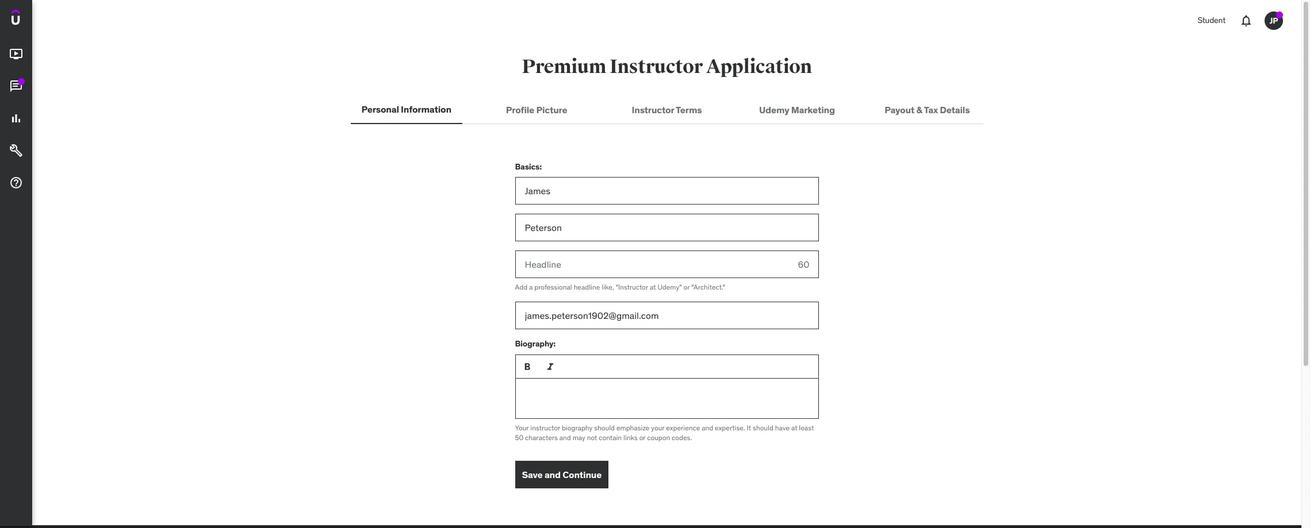 Task type: describe. For each thing, give the bounding box(es) containing it.
application
[[706, 55, 812, 79]]

expertise.
[[715, 424, 745, 433]]

basics:
[[515, 161, 542, 172]]

codes.
[[672, 434, 692, 442]]

0 vertical spatial at
[[650, 283, 656, 292]]

add
[[515, 283, 528, 292]]

save
[[522, 469, 543, 481]]

1 medium image from the top
[[9, 47, 23, 61]]

udemy marketing
[[759, 104, 835, 116]]

personal
[[362, 104, 399, 115]]

picture
[[536, 104, 568, 116]]

coupon
[[647, 434, 670, 442]]

Headline text field
[[515, 251, 789, 278]]

personal information
[[362, 104, 452, 115]]

60
[[798, 259, 810, 270]]

instructor terms
[[632, 104, 702, 116]]

your
[[651, 424, 665, 433]]

it
[[747, 424, 751, 433]]

50
[[515, 434, 524, 442]]

you have alerts image
[[1277, 12, 1284, 18]]

not
[[587, 434, 597, 442]]

1 vertical spatial and
[[560, 434, 571, 442]]

"instructor
[[616, 283, 648, 292]]

2 should from the left
[[753, 424, 774, 433]]

characters
[[525, 434, 558, 442]]

professional
[[535, 283, 572, 292]]

3 medium image from the top
[[9, 112, 23, 126]]

0 vertical spatial instructor
[[610, 55, 703, 79]]

have
[[775, 424, 790, 433]]

jp link
[[1261, 7, 1288, 35]]

&
[[917, 104, 923, 116]]

2 medium image from the top
[[9, 79, 23, 93]]

save and continue button
[[515, 462, 609, 489]]

student
[[1198, 15, 1226, 25]]

and inside button
[[545, 469, 561, 481]]

your
[[515, 424, 529, 433]]

your instructor biography should emphasize your experience and expertise. it should have at least 50 characters and may not contain links or coupon codes.
[[515, 424, 814, 442]]

profile picture
[[506, 104, 568, 116]]

headline
[[574, 283, 600, 292]]

biography:
[[515, 339, 556, 349]]

or inside the 'your instructor biography should emphasize your experience and expertise. it should have at least 50 characters and may not contain links or coupon codes.'
[[640, 434, 646, 442]]

4 medium image from the top
[[9, 176, 23, 190]]

a
[[529, 283, 533, 292]]

terms
[[676, 104, 702, 116]]

add a professional headline like, "instructor at udemy" or "architect."
[[515, 283, 725, 292]]



Task type: vqa. For each thing, say whether or not it's contained in the screenshot.
first xsmall image from the bottom of the page
no



Task type: locate. For each thing, give the bounding box(es) containing it.
and left expertise.
[[702, 424, 714, 433]]

First Name text field
[[515, 177, 819, 205]]

emphasize
[[617, 424, 650, 433]]

and
[[702, 424, 714, 433], [560, 434, 571, 442], [545, 469, 561, 481]]

notifications image
[[1240, 14, 1254, 28]]

"architect."
[[692, 283, 725, 292]]

least
[[799, 424, 814, 433]]

instructor left terms
[[632, 104, 674, 116]]

1 should from the left
[[594, 424, 615, 433]]

Last Name text field
[[515, 214, 819, 242]]

should right it
[[753, 424, 774, 433]]

at right the have at the bottom right of page
[[792, 424, 798, 433]]

biography
[[562, 424, 593, 433]]

0 vertical spatial and
[[702, 424, 714, 433]]

marketing
[[792, 104, 835, 116]]

1 vertical spatial at
[[792, 424, 798, 433]]

payout & tax details
[[885, 104, 970, 116]]

premium
[[522, 55, 606, 79]]

save and continue
[[522, 469, 602, 481]]

0 horizontal spatial should
[[594, 424, 615, 433]]

udemy
[[759, 104, 790, 116]]

at
[[650, 283, 656, 292], [792, 424, 798, 433]]

profile
[[506, 104, 535, 116]]

details
[[940, 104, 970, 116]]

should up contain
[[594, 424, 615, 433]]

udemy image
[[12, 9, 64, 29]]

0 vertical spatial or
[[684, 283, 690, 292]]

or
[[684, 283, 690, 292], [640, 434, 646, 442]]

None text field
[[515, 379, 819, 419]]

1 horizontal spatial at
[[792, 424, 798, 433]]

student link
[[1191, 7, 1233, 35]]

or right links
[[640, 434, 646, 442]]

medium image
[[9, 47, 23, 61], [9, 79, 23, 93], [9, 112, 23, 126], [9, 176, 23, 190]]

links
[[624, 434, 638, 442]]

bold image
[[522, 361, 533, 373]]

should
[[594, 424, 615, 433], [753, 424, 774, 433]]

instructor up instructor terms
[[610, 55, 703, 79]]

1 vertical spatial instructor
[[632, 104, 674, 116]]

or right udemy"
[[684, 283, 690, 292]]

payout
[[885, 104, 915, 116]]

like,
[[602, 283, 614, 292]]

may
[[573, 434, 586, 442]]

premium instructor application
[[522, 55, 812, 79]]

at inside the 'your instructor biography should emphasize your experience and expertise. it should have at least 50 characters and may not contain links or coupon codes.'
[[792, 424, 798, 433]]

at left udemy"
[[650, 283, 656, 292]]

jp
[[1270, 15, 1279, 26]]

and right save at the left of the page
[[545, 469, 561, 481]]

udemy"
[[658, 283, 682, 292]]

contain
[[599, 434, 622, 442]]

1 horizontal spatial or
[[684, 283, 690, 292]]

medium image
[[9, 144, 23, 158]]

Email email field
[[515, 302, 819, 330]]

1 vertical spatial or
[[640, 434, 646, 442]]

2 vertical spatial and
[[545, 469, 561, 481]]

continue
[[563, 469, 602, 481]]

information
[[401, 104, 452, 115]]

instructor
[[531, 424, 560, 433]]

italic image
[[545, 361, 556, 373]]

instructor
[[610, 55, 703, 79], [632, 104, 674, 116]]

tax
[[924, 104, 938, 116]]

and left may
[[560, 434, 571, 442]]

1 horizontal spatial should
[[753, 424, 774, 433]]

0 horizontal spatial or
[[640, 434, 646, 442]]

experience
[[666, 424, 700, 433]]

0 horizontal spatial at
[[650, 283, 656, 292]]



